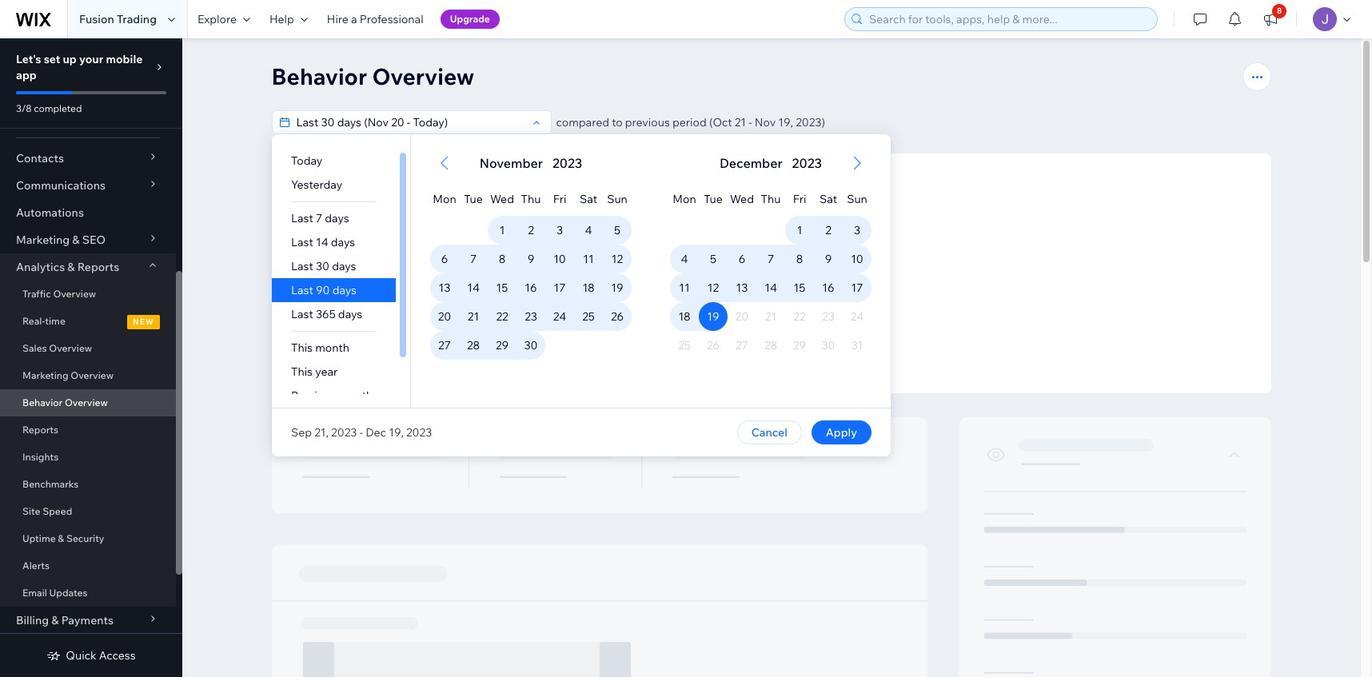 Task type: locate. For each thing, give the bounding box(es) containing it.
& inside uptime & security link
[[58, 533, 64, 545]]

2 1 from the left
[[797, 223, 802, 238]]

13 up 'overview'
[[736, 281, 748, 295]]

row containing 6
[[430, 245, 631, 274]]

0 horizontal spatial mon tue wed thu
[[433, 192, 541, 206]]

1 fri from the left
[[553, 192, 566, 206]]

0 horizontal spatial 19,
[[388, 425, 403, 440]]

days for last 90 days
[[332, 283, 356, 298]]

reports down the seo
[[77, 260, 119, 274]]

& for marketing
[[72, 233, 80, 247]]

0 horizontal spatial 18
[[582, 281, 594, 295]]

30 up 90 in the left of the page
[[315, 259, 329, 274]]

1
[[499, 223, 505, 238], [797, 223, 802, 238]]

month up year
[[315, 341, 349, 355]]

& right uptime
[[58, 533, 64, 545]]

17
[[554, 281, 565, 295], [851, 281, 863, 295]]

behavior overview
[[272, 62, 475, 90], [22, 397, 108, 409]]

10 up 24
[[553, 252, 566, 266]]

2 tue from the left
[[704, 192, 722, 206]]

to right how
[[752, 338, 761, 350]]

0 horizontal spatial 15
[[496, 281, 508, 295]]

2023 down compared
[[552, 155, 582, 171]]

0 horizontal spatial 30
[[315, 259, 329, 274]]

0 horizontal spatial sun
[[607, 192, 627, 206]]

18 up 25
[[582, 281, 594, 295]]

1 horizontal spatial 21
[[735, 115, 746, 130]]

period
[[673, 115, 707, 130]]

behavior overview down hire a professional
[[272, 62, 475, 90]]

15 up 22
[[496, 281, 508, 295]]

1 horizontal spatial fri
[[793, 192, 806, 206]]

cancel
[[751, 425, 787, 440]]

to
[[612, 115, 623, 130], [752, 338, 761, 350]]

0 vertical spatial reports
[[77, 260, 119, 274]]

your right boost
[[791, 338, 811, 350]]

1 horizontal spatial 19,
[[778, 115, 793, 130]]

18 left an
[[678, 310, 690, 324]]

last left 365
[[291, 307, 313, 322]]

let's set up your mobile app
[[16, 52, 143, 82]]

1 sun from the left
[[607, 192, 627, 206]]

tue
[[464, 192, 483, 206], [704, 192, 722, 206]]

1 vertical spatial reports
[[22, 424, 58, 436]]

behavior overview link
[[0, 390, 176, 417]]

1 vertical spatial 11
[[679, 281, 690, 295]]

1 horizontal spatial alert
[[715, 154, 827, 173]]

1 alert from the left
[[474, 154, 587, 173]]

1 3 from the left
[[556, 223, 563, 238]]

1 last from the top
[[291, 211, 313, 226]]

days right 365
[[338, 307, 362, 322]]

your inside let's set up your mobile app
[[79, 52, 103, 66]]

days right 90 in the left of the page
[[332, 283, 356, 298]]

sat
[[579, 192, 597, 206], [819, 192, 837, 206]]

your left site
[[776, 311, 796, 323]]

last for last 30 days
[[291, 259, 313, 274]]

thu down november
[[521, 192, 541, 206]]

row group for grid containing november
[[411, 216, 651, 408]]

1 horizontal spatial thu
[[761, 192, 781, 206]]

fri for 10
[[553, 192, 566, 206]]

12
[[611, 252, 623, 266], [707, 281, 719, 295]]

email
[[22, 587, 47, 599]]

3 last from the top
[[291, 259, 313, 274]]

0 horizontal spatial 5
[[614, 223, 620, 238]]

1 vertical spatial your
[[776, 311, 796, 323]]

2 2 from the left
[[825, 223, 831, 238]]

last for last 365 days
[[291, 307, 313, 322]]

dec
[[365, 425, 386, 440]]

& left the seo
[[72, 233, 80, 247]]

0 vertical spatial your
[[79, 52, 103, 66]]

let's
[[16, 52, 41, 66]]

2 this from the top
[[291, 365, 312, 379]]

18
[[582, 281, 594, 295], [678, 310, 690, 324]]

traffic up site
[[788, 292, 821, 306]]

overview inside 'link'
[[49, 342, 92, 354]]

2 last from the top
[[291, 235, 313, 250]]

1 horizontal spatial 8
[[796, 252, 803, 266]]

last for last 14 days
[[291, 235, 313, 250]]

2 15 from the left
[[794, 281, 805, 295]]

quick access
[[66, 649, 136, 663]]

1 horizontal spatial 16
[[822, 281, 834, 295]]

1 horizontal spatial to
[[752, 338, 761, 350]]

1 9 from the left
[[527, 252, 534, 266]]

this month
[[291, 341, 349, 355]]

19 right the get
[[707, 310, 719, 324]]

0 horizontal spatial 11
[[583, 252, 594, 266]]

1 13 from the left
[[438, 281, 450, 295]]

wed
[[490, 192, 514, 206], [730, 192, 754, 206]]

16 up 23
[[525, 281, 537, 295]]

page skeleton image
[[272, 418, 1271, 677]]

traffic
[[788, 292, 821, 306], [813, 338, 840, 350]]

last down last 7 days
[[291, 235, 313, 250]]

month up sep 21, 2023 - dec 19, 2023 on the bottom left
[[338, 389, 373, 403]]

7 inside list box
[[315, 211, 322, 226]]

1 horizontal spatial 30
[[524, 338, 538, 353]]

& down marketing & seo
[[67, 260, 75, 274]]

2 for 10
[[528, 223, 534, 238]]

- left nov
[[749, 115, 752, 130]]

- left dec
[[359, 425, 363, 440]]

0 horizontal spatial 6
[[441, 252, 448, 266]]

marketing down sales
[[22, 370, 68, 382]]

0 horizontal spatial 16
[[525, 281, 537, 295]]

behavior overview down marketing overview
[[22, 397, 108, 409]]

days up last 90 days
[[332, 259, 356, 274]]

days for last 7 days
[[325, 211, 349, 226]]

overview
[[372, 62, 475, 90], [53, 288, 96, 300], [49, 342, 92, 354], [71, 370, 114, 382], [65, 397, 108, 409]]

0 horizontal spatial 7
[[315, 211, 322, 226]]

mon tue wed thu down november
[[433, 192, 541, 206]]

10 up "more"
[[851, 252, 863, 266]]

behavior down marketing overview
[[22, 397, 63, 409]]

quick
[[66, 649, 97, 663]]

30 right 29
[[524, 338, 538, 353]]

2 sat from the left
[[819, 192, 837, 206]]

0 horizontal spatial wed
[[490, 192, 514, 206]]

0 vertical spatial behavior overview
[[272, 62, 475, 90]]

19
[[611, 281, 623, 295], [707, 310, 719, 324]]

21 inside row
[[467, 310, 479, 324]]

0 horizontal spatial reports
[[22, 424, 58, 436]]

1 vertical spatial 12
[[707, 281, 719, 295]]

overview for behavior overview link
[[65, 397, 108, 409]]

0 horizontal spatial 2
[[528, 223, 534, 238]]

thu down december
[[761, 192, 781, 206]]

fri for 8
[[793, 192, 806, 206]]

3
[[556, 223, 563, 238], [854, 223, 860, 238]]

1 horizontal spatial 3
[[854, 223, 860, 238]]

2 grid from the left
[[651, 134, 891, 408]]

learn how to boost your traffic link
[[703, 337, 840, 352]]

12 left not
[[707, 281, 719, 295]]

13 up 20
[[438, 281, 450, 295]]

5
[[614, 223, 620, 238], [710, 252, 716, 266]]

9 up 23
[[527, 252, 534, 266]]

mon tue wed thu
[[433, 192, 541, 206], [673, 192, 781, 206]]

0 horizontal spatial 12
[[611, 252, 623, 266]]

2 thu from the left
[[761, 192, 781, 206]]

1 horizontal spatial reports
[[77, 260, 119, 274]]

0 horizontal spatial mon
[[433, 192, 456, 206]]

this for this month
[[291, 341, 312, 355]]

month
[[315, 341, 349, 355], [338, 389, 373, 403]]

21 up 28
[[467, 310, 479, 324]]

overview up marketing overview
[[49, 342, 92, 354]]

1 mon from the left
[[433, 192, 456, 206]]

0 horizontal spatial to
[[612, 115, 623, 130]]

2 3 from the left
[[854, 223, 860, 238]]

0 vertical spatial marketing
[[16, 233, 70, 247]]

marketing inside popup button
[[16, 233, 70, 247]]

you'll
[[654, 311, 678, 323]]

1 2 from the left
[[528, 223, 534, 238]]

traffic
[[22, 288, 51, 300]]

8 inside button
[[1277, 6, 1282, 16]]

0 vertical spatial to
[[612, 115, 623, 130]]

9
[[527, 252, 534, 266], [825, 252, 832, 266]]

17 up "more"
[[851, 281, 863, 295]]

2023
[[552, 155, 582, 171], [792, 155, 822, 171], [331, 425, 357, 440], [406, 425, 432, 440]]

mon tue wed thu down december
[[673, 192, 781, 206]]

this for this year
[[291, 365, 312, 379]]

days
[[325, 211, 349, 226], [331, 235, 355, 250], [332, 259, 356, 274], [332, 283, 356, 298], [338, 307, 362, 322]]

1 mon tue wed thu from the left
[[433, 192, 541, 206]]

a
[[351, 12, 357, 26]]

sun
[[607, 192, 627, 206], [847, 192, 867, 206]]

0 vertical spatial 19,
[[778, 115, 793, 130]]

1 horizontal spatial 5
[[710, 252, 716, 266]]

1 tue from the left
[[464, 192, 483, 206]]

14 up last 30 days
[[315, 235, 328, 250]]

1 vertical spatial 4
[[681, 252, 688, 266]]

3/8 completed
[[16, 102, 82, 114]]

4 last from the top
[[291, 283, 313, 298]]

marketing
[[16, 233, 70, 247], [22, 370, 68, 382]]

1 horizontal spatial tue
[[704, 192, 722, 206]]

overview for marketing overview link
[[71, 370, 114, 382]]

days for last 14 days
[[331, 235, 355, 250]]

1 vertical spatial month
[[338, 389, 373, 403]]

1 horizontal spatial 7
[[470, 252, 476, 266]]

overview for traffic overview link
[[53, 288, 96, 300]]

1 horizontal spatial -
[[749, 115, 752, 130]]

sales
[[22, 342, 47, 354]]

1 horizontal spatial 9
[[825, 252, 832, 266]]

1 horizontal spatial 19
[[707, 310, 719, 324]]

tuesday, december 19, 2023 cell
[[699, 302, 727, 331]]

2023 right 21,
[[331, 425, 357, 440]]

14 up 28
[[467, 281, 479, 295]]

last 365 days
[[291, 307, 362, 322]]

19 inside "cell"
[[707, 310, 719, 324]]

1 horizontal spatial 14
[[467, 281, 479, 295]]

& inside marketing & seo popup button
[[72, 233, 80, 247]]

2 10 from the left
[[851, 252, 863, 266]]

trading
[[117, 12, 157, 26]]

0 horizontal spatial 9
[[527, 252, 534, 266]]

1 horizontal spatial 12
[[707, 281, 719, 295]]

1 horizontal spatial mon tue wed thu
[[673, 192, 781, 206]]

sep 21, 2023 - dec 19, 2023
[[291, 425, 432, 440]]

21 right (oct
[[735, 115, 746, 130]]

tue down november
[[464, 192, 483, 206]]

1 vertical spatial 30
[[524, 338, 538, 353]]

16 up has
[[822, 281, 834, 295]]

learn
[[703, 338, 728, 350]]

1 vertical spatial 21
[[467, 310, 479, 324]]

overview
[[710, 311, 750, 323]]

upgrade
[[450, 13, 490, 25]]

overview down the professional
[[372, 62, 475, 90]]

20
[[438, 310, 451, 324]]

alert containing december
[[715, 154, 827, 173]]

alert down compared
[[474, 154, 587, 173]]

sat for 9
[[819, 192, 837, 206]]

row group
[[411, 216, 651, 408], [651, 216, 891, 408]]

0 horizontal spatial behavior
[[22, 397, 63, 409]]

14 up once
[[764, 281, 777, 295]]

sidebar element
[[0, 38, 182, 677]]

0 horizontal spatial alert
[[474, 154, 587, 173]]

site speed link
[[0, 498, 176, 525]]

0 vertical spatial behavior
[[272, 62, 367, 90]]

1 thu from the left
[[521, 192, 541, 206]]

2 mon from the left
[[673, 192, 696, 206]]

your right the 'up'
[[79, 52, 103, 66]]

sat down 2023)
[[819, 192, 837, 206]]

last left 90 in the left of the page
[[291, 283, 313, 298]]

25
[[582, 310, 595, 324]]

0 horizontal spatial 19
[[611, 281, 623, 295]]

overview down 'analytics & reports'
[[53, 288, 96, 300]]

alert
[[474, 154, 587, 173], [715, 154, 827, 173]]

0 horizontal spatial tue
[[464, 192, 483, 206]]

0 horizontal spatial 10
[[553, 252, 566, 266]]

last 90 days
[[291, 283, 356, 298]]

1 row group from the left
[[411, 216, 651, 408]]

wed down december
[[730, 192, 754, 206]]

1 horizontal spatial 10
[[851, 252, 863, 266]]

2 9 from the left
[[825, 252, 832, 266]]

behavior down hire
[[272, 62, 367, 90]]

0 vertical spatial 11
[[583, 252, 594, 266]]

21,
[[314, 425, 328, 440]]

3/8
[[16, 102, 32, 114]]

last up last 14 days
[[291, 211, 313, 226]]

1 10 from the left
[[553, 252, 566, 266]]

days up last 30 days
[[331, 235, 355, 250]]

hire a professional
[[327, 12, 424, 26]]

0 horizontal spatial 14
[[315, 235, 328, 250]]

row containing 13
[[430, 274, 631, 302]]

17 up 24
[[554, 281, 565, 295]]

1 horizontal spatial sat
[[819, 192, 837, 206]]

0 horizontal spatial thu
[[521, 192, 541, 206]]

row containing 20
[[430, 302, 631, 331]]

seo
[[82, 233, 106, 247]]

19 up 26
[[611, 281, 623, 295]]

1 vertical spatial behavior
[[22, 397, 63, 409]]

2 horizontal spatial 8
[[1277, 6, 1282, 16]]

billing & payments
[[16, 613, 114, 628]]

last down last 14 days
[[291, 259, 313, 274]]

grid
[[411, 134, 651, 408], [651, 134, 891, 408]]

6 up 20
[[441, 252, 448, 266]]

your
[[79, 52, 103, 66], [776, 311, 796, 323], [791, 338, 811, 350]]

2 wed from the left
[[730, 192, 754, 206]]

row group for grid containing december
[[651, 216, 891, 408]]

3 for 9
[[854, 223, 860, 238]]

overview down marketing overview link
[[65, 397, 108, 409]]

wed for 6
[[730, 192, 754, 206]]

days up last 14 days
[[325, 211, 349, 226]]

0 vertical spatial 30
[[315, 259, 329, 274]]

to left previous
[[612, 115, 623, 130]]

this up this year
[[291, 341, 312, 355]]

1 horizontal spatial 18
[[678, 310, 690, 324]]

10
[[553, 252, 566, 266], [851, 252, 863, 266]]

list box containing today
[[272, 149, 410, 408]]

automations link
[[0, 199, 176, 226]]

1 horizontal spatial sun
[[847, 192, 867, 206]]

traffic down has
[[813, 338, 840, 350]]

2 mon tue wed thu from the left
[[673, 192, 781, 206]]

1 horizontal spatial 17
[[851, 281, 863, 295]]

15 up site
[[794, 281, 805, 295]]

this left year
[[291, 365, 312, 379]]

contacts button
[[0, 145, 176, 172]]

0 horizontal spatial 3
[[556, 223, 563, 238]]

1 wed from the left
[[490, 192, 514, 206]]

&
[[72, 233, 80, 247], [67, 260, 75, 274], [58, 533, 64, 545], [51, 613, 59, 628]]

1 15 from the left
[[496, 281, 508, 295]]

more
[[834, 311, 858, 323]]

time
[[45, 315, 65, 327]]

wed down november
[[490, 192, 514, 206]]

1 vertical spatial 5
[[710, 252, 716, 266]]

reports up insights
[[22, 424, 58, 436]]

1 horizontal spatial 6
[[738, 252, 745, 266]]

1 horizontal spatial 4
[[681, 252, 688, 266]]

help button
[[260, 0, 317, 38]]

your inside not enough traffic you'll get an overview once your site has more traffic.
[[776, 311, 796, 323]]

& right billing
[[51, 613, 59, 628]]

2 row group from the left
[[651, 216, 891, 408]]

19, right nov
[[778, 115, 793, 130]]

0 vertical spatial 4
[[585, 223, 592, 238]]

contacts
[[16, 151, 64, 166]]

fri
[[553, 192, 566, 206], [793, 192, 806, 206]]

2 alert from the left
[[715, 154, 827, 173]]

alert down nov
[[715, 154, 827, 173]]

1 sat from the left
[[579, 192, 597, 206]]

1 17 from the left
[[554, 281, 565, 295]]

2 fri from the left
[[793, 192, 806, 206]]

benchmarks
[[22, 478, 79, 490]]

mon tue wed thu for 7
[[433, 192, 541, 206]]

0 vertical spatial this
[[291, 341, 312, 355]]

row containing 18
[[670, 302, 871, 331]]

last
[[291, 211, 313, 226], [291, 235, 313, 250], [291, 259, 313, 274], [291, 283, 313, 298], [291, 307, 313, 322]]

2 sun from the left
[[847, 192, 867, 206]]

1 1 from the left
[[499, 223, 505, 238]]

0 vertical spatial month
[[315, 341, 349, 355]]

this
[[291, 341, 312, 355], [291, 365, 312, 379]]

1 horizontal spatial mon
[[673, 192, 696, 206]]

1 vertical spatial this
[[291, 365, 312, 379]]

4
[[585, 223, 592, 238], [681, 252, 688, 266]]

& inside billing & payments dropdown button
[[51, 613, 59, 628]]

12 up 26
[[611, 252, 623, 266]]

overview down the sales overview 'link'
[[71, 370, 114, 382]]

1 vertical spatial 19
[[707, 310, 719, 324]]

sat down compared
[[579, 192, 597, 206]]

9 up has
[[825, 252, 832, 266]]

tue down december
[[704, 192, 722, 206]]

marketing up analytics in the top left of the page
[[16, 233, 70, 247]]

0 horizontal spatial fri
[[553, 192, 566, 206]]

2 13 from the left
[[736, 281, 748, 295]]

1 horizontal spatial wed
[[730, 192, 754, 206]]

& inside analytics & reports dropdown button
[[67, 260, 75, 274]]

29
[[495, 338, 508, 353]]

5 last from the top
[[291, 307, 313, 322]]

19, right dec
[[388, 425, 403, 440]]

traffic inside not enough traffic you'll get an overview once your site has more traffic.
[[788, 292, 821, 306]]

marketing for marketing & seo
[[16, 233, 70, 247]]

row
[[430, 178, 631, 216], [670, 178, 871, 216], [430, 216, 631, 245], [670, 216, 871, 245], [430, 245, 631, 274], [670, 245, 871, 274], [430, 274, 631, 302], [670, 274, 871, 302], [430, 302, 631, 331], [670, 302, 871, 331], [430, 331, 631, 360], [670, 331, 871, 360], [430, 360, 631, 389]]

11 up the get
[[679, 281, 690, 295]]

month for this month
[[315, 341, 349, 355]]

0 vertical spatial 18
[[582, 281, 594, 295]]

0 horizontal spatial 21
[[467, 310, 479, 324]]

grid containing november
[[411, 134, 651, 408]]

None field
[[292, 111, 527, 134]]

0 horizontal spatial sat
[[579, 192, 597, 206]]

6 up not
[[738, 252, 745, 266]]

apply button
[[811, 421, 871, 445]]

0 vertical spatial 12
[[611, 252, 623, 266]]

1 horizontal spatial 2
[[825, 223, 831, 238]]

11 up 25
[[583, 252, 594, 266]]

last for last 90 days
[[291, 283, 313, 298]]

list box
[[272, 149, 410, 408]]

row containing 4
[[670, 245, 871, 274]]

marketing for marketing overview
[[22, 370, 68, 382]]

0 horizontal spatial -
[[359, 425, 363, 440]]

1 this from the top
[[291, 341, 312, 355]]

1 grid from the left
[[411, 134, 651, 408]]

this year
[[291, 365, 337, 379]]



Task type: vqa. For each thing, say whether or not it's contained in the screenshot.


Task type: describe. For each thing, give the bounding box(es) containing it.
2 17 from the left
[[851, 281, 863, 295]]

1 6 from the left
[[441, 252, 448, 266]]

professional
[[360, 12, 424, 26]]

cancel button
[[737, 421, 802, 445]]

& for analytics
[[67, 260, 75, 274]]

last 14 days
[[291, 235, 355, 250]]

mon for 6
[[433, 192, 456, 206]]

analytics & reports
[[16, 260, 119, 274]]

communications
[[16, 178, 106, 193]]

mon for 4
[[673, 192, 696, 206]]

behavior inside sidebar "element"
[[22, 397, 63, 409]]

marketing overview link
[[0, 362, 176, 390]]

completed
[[34, 102, 82, 114]]

30 inside row
[[524, 338, 538, 353]]

sat for 11
[[579, 192, 597, 206]]

new
[[133, 317, 154, 327]]

sep
[[291, 425, 312, 440]]

security
[[66, 533, 104, 545]]

traffic overview
[[22, 288, 96, 300]]

last for last 7 days
[[291, 211, 313, 226]]

quick access button
[[47, 649, 136, 663]]

fusion
[[79, 12, 114, 26]]

24
[[553, 310, 566, 324]]

1 for 9
[[499, 223, 505, 238]]

Search for tools, apps, help & more... field
[[865, 8, 1153, 30]]

uptime & security
[[22, 533, 104, 545]]

27
[[438, 338, 451, 353]]

90
[[315, 283, 330, 298]]

2 vertical spatial your
[[791, 338, 811, 350]]

reports link
[[0, 417, 176, 444]]

365
[[315, 307, 335, 322]]

mobile
[[106, 52, 143, 66]]

5 inside row
[[710, 252, 716, 266]]

0 horizontal spatial 8
[[498, 252, 505, 266]]

3 for 11
[[556, 223, 563, 238]]

alerts
[[22, 560, 50, 572]]

26
[[611, 310, 624, 324]]

tue for 7
[[464, 192, 483, 206]]

an
[[697, 311, 708, 323]]

1 vertical spatial 18
[[678, 310, 690, 324]]

& for uptime
[[58, 533, 64, 545]]

sun for 10
[[847, 192, 867, 206]]

1 for 7
[[797, 223, 802, 238]]

uptime
[[22, 533, 56, 545]]

1 horizontal spatial behavior overview
[[272, 62, 475, 90]]

22
[[496, 310, 508, 324]]

november
[[479, 155, 543, 171]]

traffic inside learn how to boost your traffic link
[[813, 338, 840, 350]]

0 horizontal spatial 4
[[585, 223, 592, 238]]

upgrade button
[[440, 10, 500, 29]]

boost
[[763, 338, 789, 350]]

grid containing december
[[651, 134, 891, 408]]

28
[[467, 338, 480, 353]]

site
[[22, 505, 40, 517]]

previous
[[625, 115, 670, 130]]

wed for 8
[[490, 192, 514, 206]]

hire
[[327, 12, 349, 26]]

site
[[798, 311, 814, 323]]

billing & payments button
[[0, 607, 176, 634]]

analytics
[[16, 260, 65, 274]]

apply
[[826, 425, 857, 440]]

up
[[63, 52, 77, 66]]

1 16 from the left
[[525, 281, 537, 295]]

thu for 9
[[521, 192, 541, 206]]

get
[[680, 311, 695, 323]]

site speed
[[22, 505, 72, 517]]

enough
[[745, 292, 785, 306]]

row containing 11
[[670, 274, 871, 302]]

analytics & reports button
[[0, 254, 176, 281]]

23
[[524, 310, 537, 324]]

explore
[[198, 12, 237, 26]]

help
[[270, 12, 294, 26]]

2 horizontal spatial 14
[[764, 281, 777, 295]]

set
[[44, 52, 60, 66]]

0 vertical spatial 19
[[611, 281, 623, 295]]

days for last 365 days
[[338, 307, 362, 322]]

compared to previous period (oct 21 - nov 19, 2023)
[[556, 115, 825, 130]]

2 for 8
[[825, 223, 831, 238]]

marketing & seo button
[[0, 226, 176, 254]]

updates
[[49, 587, 88, 599]]

2 16 from the left
[[822, 281, 834, 295]]

1 horizontal spatial behavior
[[272, 62, 367, 90]]

overview for the sales overview 'link'
[[49, 342, 92, 354]]

reports inside dropdown button
[[77, 260, 119, 274]]

sales overview link
[[0, 335, 176, 362]]

0 vertical spatial 5
[[614, 223, 620, 238]]

payments
[[61, 613, 114, 628]]

sun for 12
[[607, 192, 627, 206]]

benchmarks link
[[0, 471, 176, 498]]

year
[[315, 365, 337, 379]]

2023 down 2023)
[[792, 155, 822, 171]]

days for last 30 days
[[332, 259, 356, 274]]

mon tue wed thu for 5
[[673, 192, 781, 206]]

previous month
[[291, 389, 373, 403]]

insights
[[22, 451, 59, 463]]

app
[[16, 68, 37, 82]]

not enough traffic you'll get an overview once your site has more traffic.
[[654, 292, 889, 323]]

(oct
[[709, 115, 732, 130]]

14 inside list box
[[315, 235, 328, 250]]

thu for 7
[[761, 192, 781, 206]]

2 6 from the left
[[738, 252, 745, 266]]

row containing 27
[[430, 331, 631, 360]]

0 vertical spatial -
[[749, 115, 752, 130]]

yesterday
[[291, 178, 342, 192]]

1 vertical spatial to
[[752, 338, 761, 350]]

1 vertical spatial 19,
[[388, 425, 403, 440]]

today
[[291, 154, 322, 168]]

2 horizontal spatial 7
[[767, 252, 774, 266]]

speed
[[43, 505, 72, 517]]

tue for 5
[[704, 192, 722, 206]]

once
[[752, 311, 774, 323]]

8 button
[[1253, 0, 1288, 38]]

insights link
[[0, 444, 176, 471]]

email updates link
[[0, 580, 176, 607]]

last 7 days
[[291, 211, 349, 226]]

billing
[[16, 613, 49, 628]]

& for billing
[[51, 613, 59, 628]]

december
[[720, 155, 782, 171]]

month for previous month
[[338, 389, 373, 403]]

how
[[731, 338, 749, 350]]

email updates
[[22, 587, 88, 599]]

has
[[817, 311, 832, 323]]

2023 right dec
[[406, 425, 432, 440]]

sales overview
[[22, 342, 92, 354]]

not
[[722, 292, 742, 306]]

behavior overview inside sidebar "element"
[[22, 397, 108, 409]]

marketing & seo
[[16, 233, 106, 247]]

2023)
[[796, 115, 825, 130]]

alert containing november
[[474, 154, 587, 173]]

real-
[[22, 315, 45, 327]]

marketing overview
[[22, 370, 114, 382]]

real-time
[[22, 315, 65, 327]]

learn how to boost your traffic
[[703, 338, 840, 350]]



